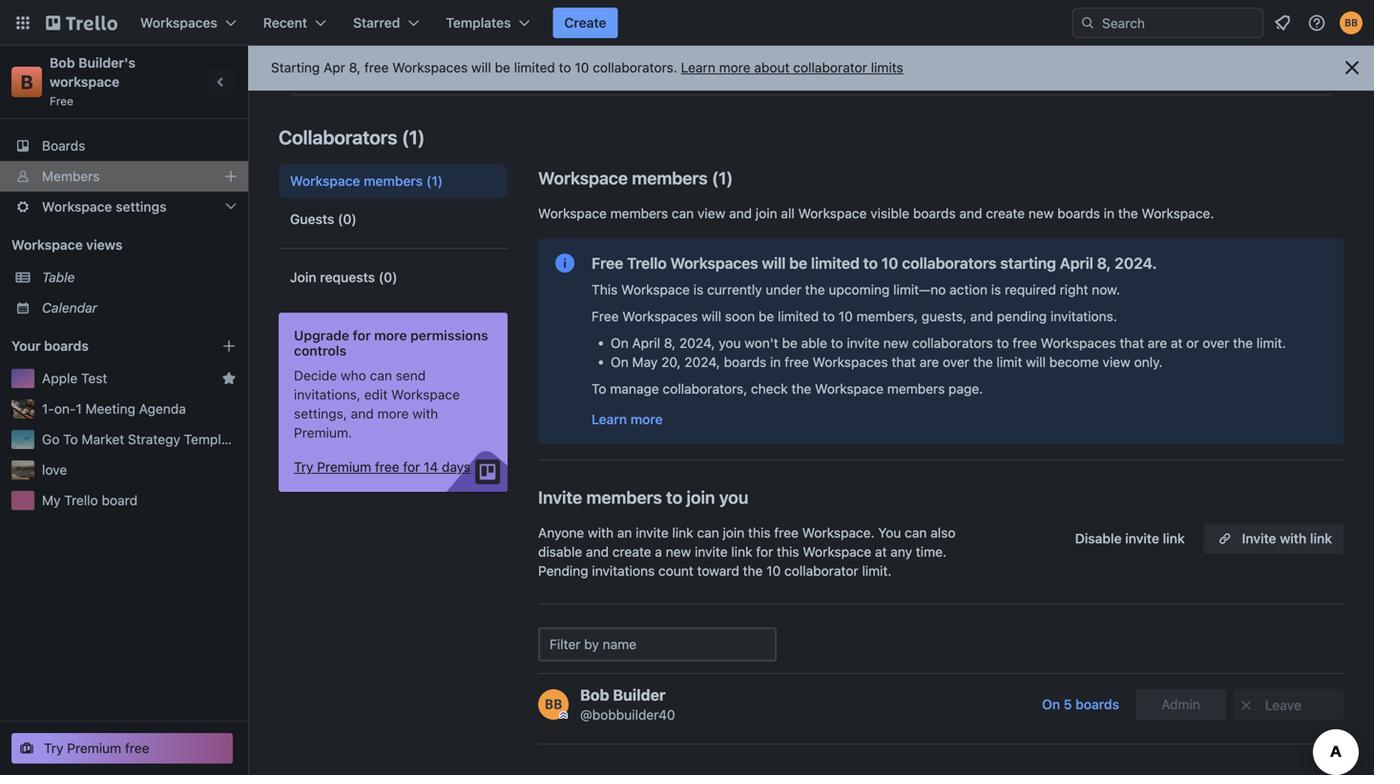 Task type: locate. For each thing, give the bounding box(es) containing it.
this
[[592, 282, 618, 298]]

8, right the apr
[[349, 60, 361, 75]]

1 vertical spatial free
[[592, 254, 623, 272]]

b
[[20, 71, 33, 93]]

the inside 'anyone with an invite link can join this free workspace. you can also disable and create a new invite link for this workspace at any time. pending invitations count toward the 10 collaborator limit.'
[[743, 563, 763, 579]]

0 vertical spatial bob
[[50, 55, 75, 71]]

boards up apple
[[44, 338, 89, 354]]

1 vertical spatial this
[[777, 544, 799, 560]]

collaborators.
[[593, 60, 677, 75]]

try for try premium free
[[44, 741, 63, 757]]

sm image
[[1237, 697, 1256, 716]]

be up under
[[789, 254, 807, 272]]

create button
[[553, 8, 618, 38]]

new up count
[[666, 544, 691, 560]]

on for on 5 boards
[[1042, 697, 1060, 713]]

2 vertical spatial free
[[592, 309, 619, 324]]

workspaces button
[[129, 8, 248, 38]]

in up now.
[[1104, 206, 1115, 221]]

2 vertical spatial on
[[1042, 697, 1060, 713]]

requests
[[320, 270, 375, 285]]

over right or
[[1203, 335, 1229, 351]]

2 is from the left
[[991, 282, 1001, 298]]

1 vertical spatial limit.
[[862, 563, 892, 579]]

join up 'anyone with an invite link can join this free workspace. you can also disable and create a new invite link for this workspace at any time. pending invitations count toward the 10 collaborator limit.'
[[687, 488, 715, 508]]

workspace members can view and join all workspace visible boards and create new boards in the workspace.
[[538, 206, 1214, 221]]

bob builder (bobbuilder40) image
[[1340, 11, 1363, 34]]

1 vertical spatial are
[[920, 354, 939, 370]]

love
[[42, 462, 67, 478]]

you inside on april 8, 2024, you won't be able to invite new collaborators to free workspaces that are at or over the limit. on may 20, 2024, boards in free workspaces that are over the limit will become view only.
[[719, 335, 741, 351]]

1 horizontal spatial limit.
[[1257, 335, 1286, 351]]

0 vertical spatial over
[[1203, 335, 1229, 351]]

limited down under
[[778, 309, 819, 324]]

1 vertical spatial invite
[[1242, 531, 1276, 547]]

workspace
[[538, 168, 628, 188], [290, 173, 360, 189], [42, 199, 112, 215], [538, 206, 607, 221], [798, 206, 867, 221], [11, 237, 83, 253], [621, 282, 690, 298], [815, 381, 884, 397], [391, 387, 460, 403], [803, 544, 871, 560]]

1 horizontal spatial is
[[991, 282, 1001, 298]]

1 vertical spatial on
[[611, 354, 629, 370]]

bob builder's workspace free
[[50, 55, 139, 108]]

1 horizontal spatial try
[[294, 459, 313, 475]]

1 horizontal spatial join
[[723, 525, 745, 541]]

you for join
[[719, 488, 748, 508]]

collaborators inside on april 8, 2024, you won't be able to invite new collaborators to free workspaces that are at or over the limit. on may 20, 2024, boards in free workspaces that are over the limit will become view only.
[[912, 335, 993, 351]]

will inside on april 8, 2024, you won't be able to invite new collaborators to free workspaces that are at or over the limit. on may 20, 2024, boards in free workspaces that are over the limit will become view only.
[[1026, 354, 1046, 370]]

0 horizontal spatial trello
[[64, 493, 98, 509]]

to right go at the left of page
[[63, 432, 78, 448]]

in inside on april 8, 2024, you won't be able to invite new collaborators to free workspaces that are at or over the limit. on may 20, 2024, boards in free workspaces that are over the limit will become view only.
[[770, 354, 781, 370]]

now.
[[1092, 282, 1120, 298]]

will down templates
[[471, 60, 491, 75]]

1 horizontal spatial for
[[403, 459, 420, 475]]

limit.
[[1257, 335, 1286, 351], [862, 563, 892, 579]]

try inside "button"
[[294, 459, 313, 475]]

0 vertical spatial on
[[611, 335, 629, 351]]

anyone
[[538, 525, 584, 541]]

free up this
[[592, 254, 623, 272]]

to up upcoming
[[863, 254, 878, 272]]

0 horizontal spatial limit.
[[862, 563, 892, 579]]

bob builder's workspace link
[[50, 55, 139, 90]]

workspace. inside 'anyone with an invite link can join this free workspace. you can also disable and create a new invite link for this workspace at any time. pending invitations count toward the 10 collaborator limit.'
[[802, 525, 875, 541]]

with inside upgrade for more permissions controls decide who can send invitations, edit workspace settings, and more with premium.
[[412, 406, 438, 422]]

limited
[[514, 60, 555, 75], [811, 254, 860, 272], [778, 309, 819, 324]]

2024, up 20,
[[679, 335, 715, 351]]

required
[[1005, 282, 1056, 298]]

admin button
[[1136, 690, 1226, 720]]

join
[[290, 270, 316, 285]]

0 horizontal spatial april
[[632, 335, 660, 351]]

upgrade for more permissions controls decide who can send invitations, edit workspace settings, and more with premium.
[[294, 328, 488, 441]]

new down the members,
[[883, 335, 909, 351]]

link
[[672, 525, 693, 541], [1163, 531, 1185, 547], [1310, 531, 1332, 547], [731, 544, 752, 560]]

to right able
[[831, 335, 843, 351]]

at
[[1171, 335, 1183, 351], [875, 544, 887, 560]]

with
[[412, 406, 438, 422], [588, 525, 614, 541], [1280, 531, 1307, 547]]

0 vertical spatial (0)
[[338, 211, 357, 227]]

limited up the this workspace is currently under the upcoming limit—no action is required right now.
[[811, 254, 860, 272]]

on left 5
[[1042, 697, 1060, 713]]

1 vertical spatial 8,
[[1097, 254, 1111, 272]]

0 horizontal spatial create
[[612, 544, 651, 560]]

members
[[42, 168, 100, 184]]

1
[[76, 401, 82, 417]]

0 horizontal spatial try
[[44, 741, 63, 757]]

1 vertical spatial join
[[687, 488, 715, 508]]

0 vertical spatial premium
[[317, 459, 371, 475]]

0 horizontal spatial to
[[63, 432, 78, 448]]

can
[[672, 206, 694, 221], [370, 368, 392, 384], [697, 525, 719, 541], [905, 525, 927, 541]]

over
[[1203, 335, 1229, 351], [943, 354, 969, 370]]

join up toward
[[723, 525, 745, 541]]

premium.
[[294, 425, 352, 441]]

8, up 20,
[[664, 335, 676, 351]]

invite with link
[[1242, 531, 1332, 547]]

workspace. left you
[[802, 525, 875, 541]]

invite
[[538, 488, 582, 508], [1242, 531, 1276, 547]]

you for 2024,
[[719, 335, 741, 351]]

free inside button
[[125, 741, 149, 757]]

link inside button
[[1310, 531, 1332, 547]]

collaborators
[[902, 254, 997, 272], [912, 335, 993, 351]]

edit
[[364, 387, 388, 403]]

and up invitations
[[586, 544, 609, 560]]

free for free trello workspaces will be limited to 10 collaborators starting april 8, 2024.
[[592, 254, 623, 272]]

any
[[891, 544, 912, 560]]

and down edit
[[351, 406, 374, 422]]

0 horizontal spatial premium
[[67, 741, 121, 757]]

8, up now.
[[1097, 254, 1111, 272]]

add board image
[[221, 339, 237, 354]]

0 vertical spatial free
[[50, 94, 73, 108]]

workspace
[[50, 74, 119, 90]]

1 horizontal spatial bob
[[580, 687, 609, 705]]

limit. inside 'anyone with an invite link can join this free workspace. you can also disable and create a new invite link for this workspace at any time. pending invitations count toward the 10 collaborator limit.'
[[862, 563, 892, 579]]

10 down create button
[[575, 60, 589, 75]]

pending
[[538, 563, 588, 579]]

be inside on april 8, 2024, you won't be able to invite new collaborators to free workspaces that are at or over the limit. on may 20, 2024, boards in free workspaces that are over the limit will become view only.
[[782, 335, 798, 351]]

and left all
[[729, 206, 752, 221]]

1 vertical spatial (0)
[[379, 270, 397, 285]]

0 vertical spatial trello
[[627, 254, 667, 272]]

more left about
[[719, 60, 751, 75]]

over up page.
[[943, 354, 969, 370]]

try
[[294, 459, 313, 475], [44, 741, 63, 757]]

new up starting on the top right
[[1028, 206, 1054, 221]]

free down workspace
[[50, 94, 73, 108]]

0 horizontal spatial (0)
[[338, 211, 357, 227]]

starting
[[1000, 254, 1056, 272]]

invite right disable
[[1125, 531, 1159, 547]]

are up the only.
[[1148, 335, 1167, 351]]

0 horizontal spatial workspace.
[[802, 525, 875, 541]]

1 horizontal spatial trello
[[627, 254, 667, 272]]

0 vertical spatial at
[[1171, 335, 1183, 351]]

0 horizontal spatial are
[[920, 354, 939, 370]]

2 vertical spatial 8,
[[664, 335, 676, 351]]

trello
[[627, 254, 667, 272], [64, 493, 98, 509]]

1 horizontal spatial at
[[1171, 335, 1183, 351]]

try inside button
[[44, 741, 63, 757]]

with for invite with link
[[1280, 531, 1307, 547]]

1 horizontal spatial (0)
[[379, 270, 397, 285]]

on-
[[54, 401, 76, 417]]

2 horizontal spatial join
[[756, 206, 777, 221]]

0 horizontal spatial is
[[693, 282, 703, 298]]

try for try premium free for 14 days
[[294, 459, 313, 475]]

an
[[617, 525, 632, 541]]

Filter by name text field
[[538, 628, 777, 662]]

starting
[[271, 60, 320, 75]]

will right limit
[[1026, 354, 1046, 370]]

workspaces up 20,
[[622, 309, 698, 324]]

you down soon
[[719, 335, 741, 351]]

1 vertical spatial collaborator
[[784, 563, 858, 579]]

open information menu image
[[1307, 13, 1326, 32]]

on left may
[[611, 354, 629, 370]]

all
[[781, 206, 795, 221]]

bob inside bob builder's workspace free
[[50, 55, 75, 71]]

able
[[801, 335, 827, 351]]

more down manage
[[631, 412, 663, 427]]

0 vertical spatial are
[[1148, 335, 1167, 351]]

controls
[[294, 343, 346, 359]]

limited for workspaces
[[778, 309, 819, 324]]

(1)
[[402, 126, 425, 148], [712, 168, 733, 188], [426, 173, 443, 189]]

april up may
[[632, 335, 660, 351]]

to inside go to market strategy template link
[[63, 432, 78, 448]]

0 horizontal spatial with
[[412, 406, 438, 422]]

back to home image
[[46, 8, 117, 38]]

0 vertical spatial new
[[1028, 206, 1054, 221]]

and inside 'anyone with an invite link can join this free workspace. you can also disable and create a new invite link for this workspace at any time. pending invitations count toward the 10 collaborator limit.'
[[586, 544, 609, 560]]

2024, up collaborators,
[[684, 354, 720, 370]]

1 horizontal spatial that
[[1120, 335, 1144, 351]]

on up manage
[[611, 335, 629, 351]]

b link
[[11, 67, 42, 97]]

1 vertical spatial view
[[1103, 354, 1131, 370]]

will up under
[[762, 254, 786, 272]]

10 inside 'anyone with an invite link can join this free workspace. you can also disable and create a new invite link for this workspace at any time. pending invitations count toward the 10 collaborator limit.'
[[766, 563, 781, 579]]

1 vertical spatial april
[[632, 335, 660, 351]]

learn down manage
[[592, 412, 627, 427]]

limited for trello
[[811, 254, 860, 272]]

table link
[[42, 268, 237, 287]]

0 vertical spatial for
[[353, 328, 371, 344]]

limit. down any
[[862, 563, 892, 579]]

(0) right requests
[[379, 270, 397, 285]]

1 horizontal spatial 8,
[[664, 335, 676, 351]]

0 horizontal spatial learn
[[592, 412, 627, 427]]

1 horizontal spatial new
[[883, 335, 909, 351]]

1 horizontal spatial view
[[1103, 354, 1131, 370]]

the right check
[[792, 381, 811, 397]]

create up starting on the top right
[[986, 206, 1025, 221]]

0 vertical spatial try
[[294, 459, 313, 475]]

that up the only.
[[1120, 335, 1144, 351]]

are
[[1148, 335, 1167, 351], [920, 354, 939, 370]]

2 horizontal spatial for
[[756, 544, 773, 560]]

create down an
[[612, 544, 651, 560]]

2 horizontal spatial with
[[1280, 531, 1307, 547]]

invite
[[847, 335, 880, 351], [636, 525, 669, 541], [1125, 531, 1159, 547], [695, 544, 728, 560]]

8,
[[349, 60, 361, 75], [1097, 254, 1111, 272], [664, 335, 676, 351]]

premium inside "button"
[[317, 459, 371, 475]]

apple test link
[[42, 369, 214, 388]]

free trello workspaces will be limited to 10 collaborators starting april 8, 2024.
[[592, 254, 1157, 272]]

1 vertical spatial trello
[[64, 493, 98, 509]]

with for anyone with an invite link can join this free workspace. you can also disable and create a new invite link for this workspace at any time. pending invitations count toward the 10 collaborator limit.
[[588, 525, 614, 541]]

at inside 'anyone with an invite link can join this free workspace. you can also disable and create a new invite link for this workspace at any time. pending invitations count toward the 10 collaborator limit.'
[[875, 544, 887, 560]]

the
[[1118, 206, 1138, 221], [805, 282, 825, 298], [1233, 335, 1253, 351], [973, 354, 993, 370], [792, 381, 811, 397], [743, 563, 763, 579]]

your boards
[[11, 338, 89, 354]]

view left the only.
[[1103, 354, 1131, 370]]

join inside 'anyone with an invite link can join this free workspace. you can also disable and create a new invite link for this workspace at any time. pending invitations count toward the 10 collaborator limit.'
[[723, 525, 745, 541]]

boards inside on 5 boards link
[[1076, 697, 1119, 713]]

workspace navigation collapse icon image
[[208, 69, 235, 95]]

you up 'anyone with an invite link can join this free workspace. you can also disable and create a new invite link for this workspace at any time. pending invitations count toward the 10 collaborator limit.'
[[719, 488, 748, 508]]

0 vertical spatial 8,
[[349, 60, 361, 75]]

1 horizontal spatial workspace members (1)
[[538, 168, 733, 188]]

that down the members,
[[892, 354, 916, 370]]

collaborators down guests,
[[912, 335, 993, 351]]

1 vertical spatial create
[[612, 544, 651, 560]]

learn more about collaborator limits link
[[681, 60, 903, 75]]

boards
[[913, 206, 956, 221], [1057, 206, 1100, 221], [44, 338, 89, 354], [724, 354, 767, 370], [1076, 697, 1119, 713]]

workspace inside workspace settings 'dropdown button'
[[42, 199, 112, 215]]

trello for my
[[64, 493, 98, 509]]

1 vertical spatial collaborators
[[912, 335, 993, 351]]

starred button
[[342, 8, 431, 38]]

collaborators up action
[[902, 254, 997, 272]]

1 vertical spatial limited
[[811, 254, 860, 272]]

0 horizontal spatial join
[[687, 488, 715, 508]]

workspaces down able
[[813, 354, 888, 370]]

premium inside button
[[67, 741, 121, 757]]

is right action
[[991, 282, 1001, 298]]

0 vertical spatial april
[[1060, 254, 1093, 272]]

apple test
[[42, 371, 107, 386]]

boards right visible
[[913, 206, 956, 221]]

join requests (0)
[[290, 270, 397, 285]]

10 right toward
[[766, 563, 781, 579]]

1 horizontal spatial in
[[1104, 206, 1115, 221]]

under
[[766, 282, 802, 298]]

to left manage
[[592, 381, 606, 397]]

new
[[1028, 206, 1054, 221], [883, 335, 909, 351], [666, 544, 691, 560]]

that
[[1120, 335, 1144, 351], [892, 354, 916, 370]]

workspace. up '2024.'
[[1142, 206, 1214, 221]]

more up send
[[374, 328, 407, 344]]

1 vertical spatial try
[[44, 741, 63, 757]]

invite inside button
[[1242, 531, 1276, 547]]

workspaces up workspace navigation collapse icon
[[140, 15, 217, 31]]

boards inside on april 8, 2024, you won't be able to invite new collaborators to free workspaces that are at or over the limit. on may 20, 2024, boards in free workspaces that are over the limit will become view only.
[[724, 354, 767, 370]]

boards down won't in the right top of the page
[[724, 354, 767, 370]]

2 you from the top
[[719, 488, 748, 508]]

at left or
[[1171, 335, 1183, 351]]

april up right
[[1060, 254, 1093, 272]]

is left 'currently'
[[693, 282, 703, 298]]

1 horizontal spatial over
[[1203, 335, 1229, 351]]

(0) right guests
[[338, 211, 357, 227]]

boards right 5
[[1076, 697, 1119, 713]]

0 horizontal spatial bob
[[50, 55, 75, 71]]

8, inside on april 8, 2024, you won't be able to invite new collaborators to free workspaces that are at or over the limit. on may 20, 2024, boards in free workspaces that are over the limit will become view only.
[[664, 335, 676, 351]]

1 horizontal spatial to
[[592, 381, 606, 397]]

2 vertical spatial limited
[[778, 309, 819, 324]]

at left any
[[875, 544, 887, 560]]

try premium free for 14 days button
[[294, 458, 471, 477]]

the right toward
[[743, 563, 763, 579]]

free inside bob builder's workspace free
[[50, 94, 73, 108]]

1 vertical spatial bob
[[580, 687, 609, 705]]

on
[[611, 335, 629, 351], [611, 354, 629, 370], [1042, 697, 1060, 713]]

0 horizontal spatial that
[[892, 354, 916, 370]]

2 horizontal spatial new
[[1028, 206, 1054, 221]]

bob up workspace
[[50, 55, 75, 71]]

more
[[719, 60, 751, 75], [374, 328, 407, 344], [377, 406, 409, 422], [631, 412, 663, 427]]

will left soon
[[702, 309, 721, 324]]

decide
[[294, 368, 337, 384]]

page.
[[949, 381, 983, 397]]

april inside on april 8, 2024, you won't be able to invite new collaborators to free workspaces that are at or over the limit. on may 20, 2024, boards in free workspaces that are over the limit will become view only.
[[632, 335, 660, 351]]

agenda
[[139, 401, 186, 417]]

and
[[729, 206, 752, 221], [959, 206, 982, 221], [970, 309, 993, 324], [351, 406, 374, 422], [586, 544, 609, 560]]

invite down free workspaces will soon be limited to 10 members, guests, and pending invitations.
[[847, 335, 880, 351]]

create
[[564, 15, 606, 31]]

bob up @bobbuilder40
[[580, 687, 609, 705]]

are down guests,
[[920, 354, 939, 370]]

you
[[878, 525, 901, 541]]

1 horizontal spatial with
[[588, 525, 614, 541]]

0 vertical spatial invite
[[538, 488, 582, 508]]

1 vertical spatial at
[[875, 544, 887, 560]]

limit. right or
[[1257, 335, 1286, 351]]

1 you from the top
[[719, 335, 741, 351]]

this workspace is currently under the upcoming limit—no action is required right now.
[[592, 282, 1120, 298]]

with inside invite with link button
[[1280, 531, 1307, 547]]

0 vertical spatial limit.
[[1257, 335, 1286, 351]]

0 horizontal spatial new
[[666, 544, 691, 560]]

days
[[442, 459, 471, 475]]

1 horizontal spatial invite
[[1242, 531, 1276, 547]]

template
[[184, 432, 240, 448]]

link inside button
[[1163, 531, 1185, 547]]

1 horizontal spatial workspace.
[[1142, 206, 1214, 221]]

0 vertical spatial collaborators
[[902, 254, 997, 272]]

join left all
[[756, 206, 777, 221]]

limited down templates popup button
[[514, 60, 555, 75]]

1 vertical spatial workspace.
[[802, 525, 875, 541]]

0 vertical spatial that
[[1120, 335, 1144, 351]]

members link
[[0, 161, 248, 192]]

be
[[495, 60, 510, 75], [789, 254, 807, 272], [759, 309, 774, 324], [782, 335, 798, 351]]

workspaces inside "popup button"
[[140, 15, 217, 31]]

1 vertical spatial in
[[770, 354, 781, 370]]

free
[[364, 60, 389, 75], [1013, 335, 1037, 351], [785, 354, 809, 370], [375, 459, 399, 475], [774, 525, 799, 541], [125, 741, 149, 757]]

premium
[[317, 459, 371, 475], [67, 741, 121, 757]]

with inside 'anyone with an invite link can join this free workspace. you can also disable and create a new invite link for this workspace at any time. pending invitations count toward the 10 collaborator limit.'
[[588, 525, 614, 541]]

in
[[1104, 206, 1115, 221], [770, 354, 781, 370]]

learn down primary element
[[681, 60, 716, 75]]

in down won't in the right top of the page
[[770, 354, 781, 370]]

0 horizontal spatial for
[[353, 328, 371, 344]]

free down this
[[592, 309, 619, 324]]

0 horizontal spatial in
[[770, 354, 781, 370]]

invite for invite with link
[[1242, 531, 1276, 547]]

bob inside bob builder @bobbuilder40
[[580, 687, 609, 705]]

members
[[632, 168, 708, 188], [364, 173, 423, 189], [610, 206, 668, 221], [887, 381, 945, 397], [586, 488, 662, 508]]



Task type: describe. For each thing, give the bounding box(es) containing it.
your boards with 5 items element
[[11, 335, 193, 358]]

14
[[424, 459, 438, 475]]

collaborators,
[[663, 381, 747, 397]]

go to market strategy template
[[42, 432, 240, 448]]

members,
[[856, 309, 918, 324]]

and inside upgrade for more permissions controls decide who can send invitations, edit workspace settings, and more with premium.
[[351, 406, 374, 422]]

admin
[[1161, 697, 1200, 713]]

pending
[[997, 309, 1047, 324]]

bob for builder's
[[50, 55, 75, 71]]

market
[[82, 432, 124, 448]]

collaborator inside 'anyone with an invite link can join this free workspace. you can also disable and create a new invite link for this workspace at any time. pending invitations count toward the 10 collaborator limit.'
[[784, 563, 858, 579]]

1 horizontal spatial this
[[777, 544, 799, 560]]

invite members to join you
[[538, 488, 748, 508]]

disable invite link button
[[1064, 524, 1196, 554]]

learn more link
[[592, 412, 663, 427]]

test
[[81, 371, 107, 386]]

1-on-1 meeting agenda link
[[42, 400, 237, 419]]

this member is an admin of this workspace. image
[[559, 712, 568, 720]]

invite up toward
[[695, 544, 728, 560]]

soon
[[725, 309, 755, 324]]

1-on-1 meeting agenda
[[42, 401, 186, 417]]

premium for try premium free for 14 days
[[317, 459, 371, 475]]

recent button
[[252, 8, 338, 38]]

Search field
[[1095, 9, 1262, 37]]

1 vertical spatial 2024,
[[684, 354, 720, 370]]

1 vertical spatial learn
[[592, 412, 627, 427]]

and up action
[[959, 206, 982, 221]]

also
[[931, 525, 956, 541]]

table
[[42, 270, 75, 285]]

limit. inside on april 8, 2024, you won't be able to invite new collaborators to free workspaces that are at or over the limit. on may 20, 2024, boards in free workspaces that are over the limit will become view only.
[[1257, 335, 1286, 351]]

builder's
[[78, 55, 136, 71]]

workspaces up become
[[1041, 335, 1116, 351]]

workspace views
[[11, 237, 122, 253]]

free for free workspaces will soon be limited to 10 members, guests, and pending invitations.
[[592, 309, 619, 324]]

at inside on april 8, 2024, you won't be able to invite new collaborators to free workspaces that are at or over the limit. on may 20, 2024, boards in free workspaces that are over the limit will become view only.
[[1171, 335, 1183, 351]]

2 horizontal spatial 8,
[[1097, 254, 1111, 272]]

8, for on april 8, 2024, you won't be able to invite new collaborators to free workspaces that are at or over the limit. on may 20, 2024, boards in free workspaces that are over the limit will become view only.
[[664, 335, 676, 351]]

calendar
[[42, 300, 97, 316]]

1 horizontal spatial create
[[986, 206, 1025, 221]]

invite inside button
[[1125, 531, 1159, 547]]

to up count
[[666, 488, 682, 508]]

views
[[86, 237, 122, 253]]

to up limit
[[997, 335, 1009, 351]]

0 vertical spatial collaborator
[[793, 60, 867, 75]]

premium for try premium free
[[67, 741, 121, 757]]

my
[[42, 493, 61, 509]]

can inside upgrade for more permissions controls decide who can send invitations, edit workspace settings, and more with premium.
[[370, 368, 392, 384]]

collaborators
[[279, 126, 397, 148]]

apr
[[324, 60, 345, 75]]

0 horizontal spatial this
[[748, 525, 771, 541]]

to up able
[[823, 309, 835, 324]]

and down action
[[970, 309, 993, 324]]

bob builder @bobbuilder40
[[580, 687, 675, 723]]

0 horizontal spatial workspace members (1)
[[290, 173, 443, 189]]

0 vertical spatial limited
[[514, 60, 555, 75]]

toward
[[697, 563, 739, 579]]

action
[[950, 282, 988, 298]]

1 horizontal spatial april
[[1060, 254, 1093, 272]]

free inside 'anyone with an invite link can join this free workspace. you can also disable and create a new invite link for this workspace at any time. pending invitations count toward the 10 collaborator limit.'
[[774, 525, 799, 541]]

for inside upgrade for more permissions controls decide who can send invitations, edit workspace settings, and more with premium.
[[353, 328, 371, 344]]

1 horizontal spatial learn
[[681, 60, 716, 75]]

disable
[[1075, 531, 1122, 547]]

disable
[[538, 544, 582, 560]]

trello for free
[[627, 254, 667, 272]]

settings
[[116, 199, 167, 215]]

free inside "button"
[[375, 459, 399, 475]]

currently
[[707, 282, 762, 298]]

new inside on april 8, 2024, you won't be able to invite new collaborators to free workspaces that are at or over the limit. on may 20, 2024, boards in free workspaces that are over the limit will become view only.
[[883, 335, 909, 351]]

or
[[1186, 335, 1199, 351]]

on april 8, 2024, you won't be able to invite new collaborators to free workspaces that are at or over the limit. on may 20, 2024, boards in free workspaces that are over the limit will become view only.
[[611, 335, 1286, 370]]

invite for invite members to join you
[[538, 488, 582, 508]]

bob for builder
[[580, 687, 609, 705]]

invite inside on april 8, 2024, you won't be able to invite new collaborators to free workspaces that are at or over the limit. on may 20, 2024, boards in free workspaces that are over the limit will become view only.
[[847, 335, 880, 351]]

invitations
[[592, 563, 655, 579]]

invite with link button
[[1204, 524, 1344, 554]]

guests (0)
[[290, 211, 357, 227]]

on for on april 8, 2024, you won't be able to invite new collaborators to free workspaces that are at or over the limit. on may 20, 2024, boards in free workspaces that are over the limit will become view only.
[[611, 335, 629, 351]]

1 horizontal spatial are
[[1148, 335, 1167, 351]]

be down templates popup button
[[495, 60, 510, 75]]

leave
[[1265, 698, 1302, 714]]

be right soon
[[759, 309, 774, 324]]

(1) inside the workspace members (1) link
[[426, 173, 443, 189]]

guests (0) link
[[279, 202, 508, 237]]

view inside on april 8, 2024, you won't be able to invite new collaborators to free workspaces that are at or over the limit. on may 20, 2024, boards in free workspaces that are over the limit will become view only.
[[1103, 354, 1131, 370]]

invite up a
[[636, 525, 669, 541]]

primary element
[[0, 0, 1374, 46]]

go to market strategy template link
[[42, 430, 240, 449]]

become
[[1049, 354, 1099, 370]]

the right under
[[805, 282, 825, 298]]

workspace settings button
[[0, 192, 248, 222]]

10 down the this workspace is currently under the upcoming limit—no action is required right now.
[[839, 309, 853, 324]]

starred
[[353, 15, 400, 31]]

for inside 'anyone with an invite link can join this free workspace. you can also disable and create a new invite link for this workspace at any time. pending invitations count toward the 10 collaborator limit.'
[[756, 544, 773, 560]]

boards up right
[[1057, 206, 1100, 221]]

workspace inside 'anyone with an invite link can join this free workspace. you can also disable and create a new invite link for this workspace at any time. pending invitations count toward the 10 collaborator limit.'
[[803, 544, 871, 560]]

your
[[11, 338, 41, 354]]

0 vertical spatial view
[[697, 206, 725, 221]]

limit—no
[[893, 282, 946, 298]]

boards inside your boards with 5 items element
[[44, 338, 89, 354]]

my trello board link
[[42, 491, 237, 511]]

love link
[[42, 461, 237, 480]]

visible
[[870, 206, 909, 221]]

20,
[[661, 354, 681, 370]]

upcoming
[[829, 282, 890, 298]]

10 up the limit—no at the right top of the page
[[881, 254, 898, 272]]

calendar link
[[42, 299, 237, 318]]

a
[[655, 544, 662, 560]]

create inside 'anyone with an invite link can join this free workspace. you can also disable and create a new invite link for this workspace at any time. pending invitations count toward the 10 collaborator limit.'
[[612, 544, 651, 560]]

workspaces up 'currently'
[[670, 254, 758, 272]]

workspace members (1) link
[[279, 164, 508, 198]]

builder
[[613, 687, 666, 705]]

free workspaces will soon be limited to 10 members, guests, and pending invitations.
[[592, 309, 1117, 324]]

workspace inside upgrade for more permissions controls decide who can send invitations, edit workspace settings, and more with premium.
[[391, 387, 460, 403]]

templates button
[[434, 8, 541, 38]]

apple
[[42, 371, 78, 386]]

collaborators (1)
[[279, 126, 425, 148]]

templates
[[446, 15, 511, 31]]

switch to… image
[[13, 13, 32, 32]]

to manage collaborators, check the workspace members page.
[[592, 381, 983, 397]]

0 notifications image
[[1271, 11, 1294, 34]]

0 horizontal spatial (1)
[[402, 126, 425, 148]]

0 vertical spatial in
[[1104, 206, 1115, 221]]

new inside 'anyone with an invite link can join this free workspace. you can also disable and create a new invite link for this workspace at any time. pending invitations count toward the 10 collaborator limit.'
[[666, 544, 691, 560]]

the up '2024.'
[[1118, 206, 1138, 221]]

the left limit
[[973, 354, 993, 370]]

workspaces down starred dropdown button
[[392, 60, 468, 75]]

2024.
[[1115, 254, 1157, 272]]

1 is from the left
[[693, 282, 703, 298]]

recent
[[263, 15, 307, 31]]

2 horizontal spatial (1)
[[712, 168, 733, 188]]

for inside "button"
[[403, 459, 420, 475]]

try premium free
[[44, 741, 149, 757]]

1 vertical spatial over
[[943, 354, 969, 370]]

to down create button
[[559, 60, 571, 75]]

meeting
[[85, 401, 135, 417]]

guests
[[290, 211, 334, 227]]

search image
[[1080, 15, 1095, 31]]

learn more
[[592, 412, 663, 427]]

the right or
[[1233, 335, 1253, 351]]

more down edit
[[377, 406, 409, 422]]

won't
[[745, 335, 778, 351]]

manage
[[610, 381, 659, 397]]

0 vertical spatial 2024,
[[679, 335, 715, 351]]

starred icon image
[[221, 371, 237, 386]]

guests,
[[922, 309, 967, 324]]

8, for starting apr 8, free workspaces will be limited to 10 collaborators. learn more about collaborator limits
[[349, 60, 361, 75]]

disable invite link
[[1075, 531, 1185, 547]]

strategy
[[128, 432, 180, 448]]



Task type: vqa. For each thing, say whether or not it's contained in the screenshot.
bottommost the view
yes



